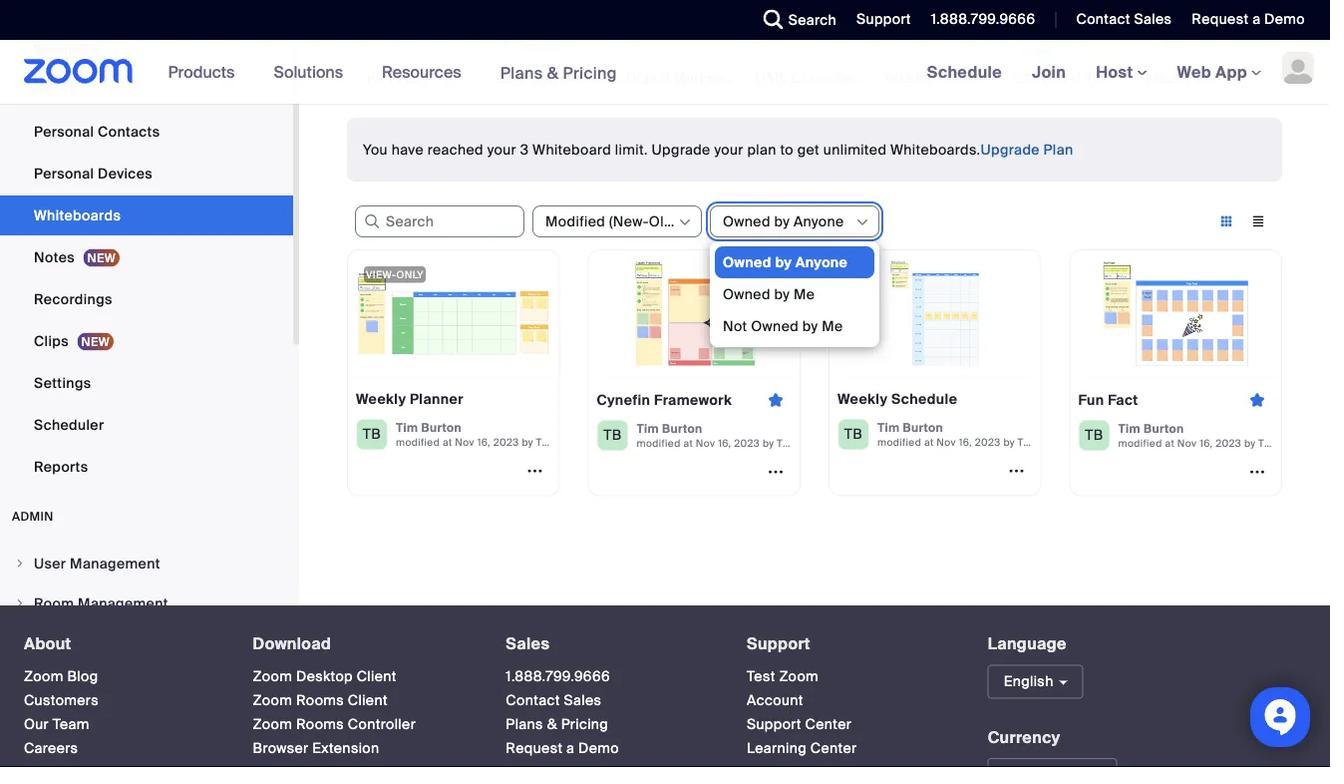Task type: describe. For each thing, give the bounding box(es) containing it.
& inside 1.888.799.9666 contact sales plans & pricing request a demo
[[547, 715, 558, 734]]

request inside 1.888.799.9666 contact sales plans & pricing request a demo
[[506, 739, 563, 758]]

marketing
[[674, 68, 742, 87]]

anyone inside dropdown button
[[794, 212, 845, 230]]

scheduler link
[[0, 405, 293, 445]]

owned inside dropdown button
[[723, 212, 771, 230]]

at for more options for weekly planner icon
[[443, 436, 453, 449]]

digital
[[627, 68, 670, 87]]

2 horizontal spatial sales
[[1135, 10, 1173, 28]]

cynefin framework
[[597, 391, 732, 409]]

owned by me
[[723, 285, 815, 303]]

management for user management
[[70, 554, 160, 573]]

by inside dropdown button
[[775, 212, 790, 230]]

currency
[[988, 727, 1061, 748]]

a inside show and tell with a twist element
[[1144, 68, 1152, 87]]

products button
[[168, 40, 244, 104]]

16, for more options for weekly schedule 'image'
[[959, 436, 973, 449]]

you have reached your 3 whiteboard limit. upgrade your plan to get unlimited whiteboards. upgrade plan
[[363, 140, 1074, 159]]

to
[[781, 140, 794, 159]]

account
[[747, 691, 804, 710]]

at for more options for cynefin framework 'icon'
[[684, 437, 693, 450]]

zoom desktop client link
[[253, 668, 397, 686]]

have
[[392, 140, 424, 159]]

pricing inside 1.888.799.9666 contact sales plans & pricing request a demo
[[561, 715, 609, 734]]

personal contacts
[[34, 122, 160, 141]]

diagram
[[833, 68, 891, 87]]

tb for "weekly schedule, modified at nov 16, 2023 by tim burton, link" element
[[845, 425, 863, 443]]

personal for personal contacts
[[34, 122, 94, 141]]

2023 for more options for cynefin framework 'icon'
[[734, 437, 760, 450]]

0 vertical spatial contact
[[1077, 10, 1131, 28]]

clips
[[34, 332, 69, 350]]

clips link
[[0, 321, 293, 361]]

1 vertical spatial support
[[747, 634, 811, 654]]

resources
[[382, 61, 462, 82]]

careers link
[[24, 739, 78, 758]]

weekly schedule inside button
[[886, 68, 1002, 87]]

by down the owned by me
[[803, 317, 819, 335]]

16, for more options for cynefin framework 'icon'
[[718, 437, 732, 450]]

1 vertical spatial weekly schedule
[[838, 390, 958, 409]]

contact sales
[[1077, 10, 1173, 28]]

unlimited
[[824, 140, 887, 159]]

cynefin
[[597, 391, 651, 409]]

list mode, not selected image
[[1243, 213, 1275, 230]]

view-
[[366, 268, 396, 281]]

test
[[747, 668, 776, 686]]

thumbnail of cynefin framework image
[[597, 258, 792, 368]]

customers
[[24, 691, 99, 710]]

plan
[[748, 140, 777, 159]]

cynefin framework, modified at nov 16, 2023 by tim burton, link, starred element
[[588, 249, 831, 496]]

sales inside 1.888.799.9666 contact sales plans & pricing request a demo
[[564, 691, 602, 710]]

thumbnail of weekly planner image
[[356, 258, 551, 368]]

schedule link
[[913, 40, 1018, 104]]

16, for more options for fun fact icon
[[1200, 437, 1214, 450]]

weekly schedule button
[[882, 0, 1002, 88]]

reached
[[428, 140, 484, 159]]

devices
[[98, 164, 153, 183]]

personal for personal devices
[[34, 164, 94, 183]]

search button
[[749, 0, 842, 40]]

2 upgrade from the left
[[981, 140, 1040, 159]]

digital marketing canvas element
[[623, 68, 796, 88]]

1 rooms from the top
[[296, 691, 344, 710]]

weekly planner element
[[1141, 68, 1261, 88]]

user management
[[34, 554, 160, 573]]

weekly planner, modified at nov 16, 2023 by tim burton, link element
[[347, 249, 591, 496]]

browser
[[253, 739, 309, 758]]

learning experience canvas
[[497, 68, 691, 87]]

by up the owned by me
[[776, 253, 792, 271]]

experience
[[560, 68, 637, 87]]

tb for fun fact, modified at nov 16, 2023 by tim burton, link, starred element
[[1086, 426, 1104, 444]]

our
[[24, 715, 49, 734]]

personal contacts link
[[0, 112, 293, 152]]

fun fact button
[[363, 0, 483, 88]]

desktop
[[296, 668, 353, 686]]

tim burton modified at nov 16, 2023 by tim burton for more options for weekly planner icon
[[396, 419, 591, 449]]

more options for fun fact image
[[1242, 462, 1274, 480]]

plans & pricing
[[500, 62, 617, 83]]

english
[[1004, 673, 1054, 691]]

thumbnail of fun fact image
[[1079, 258, 1274, 368]]

canvas for digital marketing canvas
[[746, 68, 796, 87]]

weekly schedule, modified at nov 16, 2023 by tim burton, link element
[[829, 249, 1072, 496]]

english button
[[988, 665, 1084, 699]]

0 vertical spatial request
[[1193, 10, 1249, 28]]

uml class diagram
[[756, 68, 891, 87]]

whiteboards
[[34, 206, 121, 224]]

room management menu item
[[0, 585, 293, 623]]

and
[[1056, 68, 1082, 87]]

plans inside 1.888.799.9666 contact sales plans & pricing request a demo
[[506, 715, 544, 734]]

1 vertical spatial client
[[348, 691, 388, 710]]

app
[[1216, 61, 1248, 82]]

1.888.799.9666 for 1.888.799.9666
[[932, 10, 1036, 28]]

settings link
[[0, 363, 293, 403]]

0 horizontal spatial sales
[[506, 634, 550, 654]]

cynefin framework application
[[597, 385, 792, 416]]

phone link
[[0, 70, 293, 110]]

blog
[[67, 668, 98, 686]]

download link
[[253, 634, 331, 654]]

list box containing owned by anyone
[[715, 246, 875, 342]]

uml class diagram element
[[752, 68, 891, 88]]

recordings
[[34, 290, 112, 308]]

nov for more options for weekly planner icon
[[455, 436, 475, 449]]

digital marketing canvas
[[627, 68, 796, 87]]

Search text field
[[355, 206, 525, 237]]

uml class diagram button
[[752, 0, 891, 88]]

with
[[1113, 68, 1140, 87]]

contact inside 1.888.799.9666 contact sales plans & pricing request a demo
[[506, 691, 560, 710]]

learning experience canvas button
[[493, 0, 691, 88]]

host button
[[1097, 61, 1148, 82]]

contacts
[[98, 122, 160, 141]]

web
[[1178, 61, 1212, 82]]

only
[[396, 268, 424, 281]]

user management menu item
[[0, 545, 293, 583]]

scheduler
[[34, 416, 104, 434]]

schedule inside "meetings" navigation
[[928, 61, 1003, 82]]

1.888.799.9666 button up schedule link on the top of the page
[[932, 10, 1036, 28]]

by up not owned by me
[[775, 285, 790, 303]]

a inside 1.888.799.9666 contact sales plans & pricing request a demo
[[567, 739, 575, 758]]

learning inside test zoom account support center learning center
[[747, 739, 807, 758]]

join
[[1033, 61, 1067, 82]]

our team link
[[24, 715, 90, 734]]

banner containing products
[[0, 40, 1331, 105]]

web app button
[[1178, 61, 1262, 82]]

web app
[[1178, 61, 1248, 82]]

show options image
[[677, 215, 693, 230]]

controller
[[348, 715, 416, 734]]

tb for weekly planner, modified at nov 16, 2023 by tim burton, link element
[[363, 425, 381, 443]]

framework
[[654, 391, 732, 409]]

learning experience canvas element
[[493, 68, 691, 88]]

schedule inside button
[[938, 68, 1002, 87]]

owned down the owned by me
[[752, 317, 799, 335]]

plans inside product information navigation
[[500, 62, 543, 83]]

hide options image
[[855, 215, 871, 230]]

side navigation navigation
[[0, 0, 299, 767]]

1.888.799.9666 for 1.888.799.9666 contact sales plans & pricing request a demo
[[506, 668, 611, 686]]

by inside 'element'
[[763, 437, 775, 450]]

about link
[[24, 634, 72, 654]]

request a demo
[[1193, 10, 1306, 28]]

by up more options for weekly planner icon
[[522, 436, 534, 449]]

tim burton modified at nov 16, 2023 by tim burton for more options for cynefin framework 'icon'
[[637, 420, 831, 450]]

modified for "weekly schedule, modified at nov 16, 2023 by tim burton, link" element
[[878, 436, 922, 449]]

whiteboards link
[[0, 196, 293, 235]]

by up more options for fun fact icon
[[1245, 437, 1256, 450]]

phone
[[34, 80, 78, 99]]

limit.
[[615, 140, 648, 159]]

2 owned by anyone from the top
[[723, 253, 848, 271]]

more options for weekly planner image
[[519, 461, 551, 479]]



Task type: vqa. For each thing, say whether or not it's contained in the screenshot.


Task type: locate. For each thing, give the bounding box(es) containing it.
1 horizontal spatial demo
[[1265, 10, 1306, 28]]

16, inside 'element'
[[718, 437, 732, 450]]

request up web app dropdown button
[[1193, 10, 1249, 28]]

0 vertical spatial me
[[794, 285, 815, 303]]

0 vertical spatial &
[[547, 62, 559, 83]]

support down account
[[747, 715, 802, 734]]

2 vertical spatial a
[[567, 739, 575, 758]]

click to unstar the whiteboard fun fact image
[[1242, 391, 1274, 410]]

a down 1.888.799.9666 link
[[567, 739, 575, 758]]

demo
[[1265, 10, 1306, 28], [579, 739, 620, 758]]

view-only
[[366, 268, 424, 281]]

2023 up more options for weekly schedule 'image'
[[975, 436, 1001, 449]]

join link
[[1018, 40, 1082, 104]]

personal menu menu
[[0, 0, 293, 489]]

2 canvas from the left
[[746, 68, 796, 87]]

& inside product information navigation
[[547, 62, 559, 83]]

your
[[488, 140, 517, 159], [715, 140, 744, 159]]

2023 for more options for fun fact icon
[[1216, 437, 1242, 450]]

recordings link
[[0, 279, 293, 319]]

1 vertical spatial planner
[[410, 390, 464, 409]]

team
[[53, 715, 90, 734]]

2023 up more options for weekly planner icon
[[494, 436, 519, 449]]

zoom blog link
[[24, 668, 98, 686]]

0 horizontal spatial request
[[506, 739, 563, 758]]

plans down 1.888.799.9666 link
[[506, 715, 544, 734]]

tb inside fun fact, modified at nov 16, 2023 by tim burton, link, starred element
[[1086, 426, 1104, 444]]

products
[[168, 61, 235, 82]]

2 horizontal spatial a
[[1253, 10, 1261, 28]]

client
[[357, 668, 397, 686], [348, 691, 388, 710]]

weekly planner
[[1145, 68, 1249, 87], [356, 390, 464, 409]]

2 vertical spatial support
[[747, 715, 802, 734]]

fun inside application
[[1079, 391, 1105, 409]]

solutions
[[274, 61, 343, 82]]

fun fact application
[[1079, 385, 1274, 416]]

(new-
[[610, 212, 649, 230]]

a up web app dropdown button
[[1253, 10, 1261, 28]]

1 & from the top
[[547, 62, 559, 83]]

sales up host dropdown button
[[1135, 10, 1173, 28]]

thumbnail of weekly schedule image
[[838, 258, 1033, 368]]

support center link
[[747, 715, 852, 734]]

1 owned by anyone from the top
[[723, 212, 845, 230]]

at inside 'element'
[[684, 437, 693, 450]]

1.888.799.9666 down sales link
[[506, 668, 611, 686]]

reports
[[34, 457, 88, 476]]

center up learning center link on the right bottom of the page
[[806, 715, 852, 734]]

tim burton modified at nov 16, 2023 by tim burton up more options for weekly planner icon
[[396, 419, 591, 449]]

0 horizontal spatial contact
[[506, 691, 560, 710]]

1 vertical spatial &
[[547, 715, 558, 734]]

demo inside 1.888.799.9666 contact sales plans & pricing request a demo
[[579, 739, 620, 758]]

0 horizontal spatial canvas
[[641, 68, 691, 87]]

1 vertical spatial rooms
[[296, 715, 344, 734]]

settings
[[34, 374, 91, 392]]

1.888.799.9666 inside 1.888.799.9666 contact sales plans & pricing request a demo
[[506, 668, 611, 686]]

webinars link
[[0, 28, 293, 68]]

fact inside application
[[1109, 391, 1139, 409]]

1 horizontal spatial 1.888.799.9666
[[932, 10, 1036, 28]]

0 vertical spatial demo
[[1265, 10, 1306, 28]]

1 vertical spatial personal
[[34, 164, 94, 183]]

0 vertical spatial plans
[[500, 62, 543, 83]]

0 vertical spatial management
[[70, 554, 160, 573]]

show and tell with a twist
[[1016, 68, 1191, 87]]

3
[[520, 140, 529, 159]]

personal down the phone
[[34, 122, 94, 141]]

0 vertical spatial fun fact
[[367, 68, 426, 87]]

1 horizontal spatial planner
[[1197, 68, 1249, 87]]

2 & from the top
[[547, 715, 558, 734]]

1 horizontal spatial learning
[[747, 739, 807, 758]]

center
[[806, 715, 852, 734], [811, 739, 857, 758]]

grid mode, selected image
[[1211, 213, 1243, 230]]

fact inside button
[[396, 68, 426, 87]]

2023 for more options for weekly schedule 'image'
[[975, 436, 1001, 449]]

0 horizontal spatial demo
[[579, 739, 620, 758]]

1 vertical spatial plans
[[506, 715, 544, 734]]

class
[[792, 68, 830, 87]]

room
[[34, 594, 74, 613]]

whiteboard
[[533, 140, 612, 159]]

& left experience
[[547, 62, 559, 83]]

a right with
[[1144, 68, 1152, 87]]

1 vertical spatial owned by anyone
[[723, 253, 848, 271]]

me
[[794, 285, 815, 303], [822, 317, 844, 335]]

1 upgrade from the left
[[652, 140, 711, 159]]

0 vertical spatial a
[[1253, 10, 1261, 28]]

right image left user
[[14, 558, 26, 570]]

1 your from the left
[[488, 140, 517, 159]]

your left 3
[[488, 140, 517, 159]]

0 vertical spatial planner
[[1197, 68, 1249, 87]]

profile picture image
[[1283, 52, 1315, 84]]

support inside test zoom account support center learning center
[[747, 715, 802, 734]]

1 horizontal spatial fun fact
[[1079, 391, 1139, 409]]

1 personal from the top
[[34, 122, 94, 141]]

rooms down desktop
[[296, 691, 344, 710]]

extension
[[312, 739, 380, 758]]

zoom blog customers our team careers
[[24, 668, 99, 758]]

anyone left hide options icon
[[794, 212, 845, 230]]

1 horizontal spatial fact
[[1109, 391, 1139, 409]]

0 horizontal spatial fun fact
[[367, 68, 426, 87]]

not
[[723, 317, 748, 335]]

0 vertical spatial right image
[[14, 558, 26, 570]]

1 canvas from the left
[[641, 68, 691, 87]]

1 vertical spatial pricing
[[561, 715, 609, 734]]

support
[[857, 10, 912, 28], [747, 634, 811, 654], [747, 715, 802, 734]]

fun fact element
[[363, 68, 483, 88]]

tb for the cynefin framework, modified at nov 16, 2023 by tim burton, link, starred 'element'
[[604, 426, 622, 444]]

1 vertical spatial fun fact
[[1079, 391, 1139, 409]]

owned by anyone inside dropdown button
[[723, 212, 845, 230]]

0 vertical spatial weekly planner
[[1145, 68, 1249, 87]]

schedule
[[928, 61, 1003, 82], [938, 68, 1002, 87], [892, 390, 958, 409]]

2 personal from the top
[[34, 164, 94, 183]]

me right "not"
[[822, 317, 844, 335]]

nov inside 'element'
[[696, 437, 716, 450]]

demo down 1.888.799.9666 link
[[579, 739, 620, 758]]

rooms down zoom rooms client link on the bottom
[[296, 715, 344, 734]]

browser extension link
[[253, 739, 380, 758]]

0 vertical spatial center
[[806, 715, 852, 734]]

owned up the owned by me
[[723, 253, 772, 271]]

webinars
[[34, 38, 98, 57]]

nov for more options for cynefin framework 'icon'
[[696, 437, 716, 450]]

download
[[253, 634, 331, 654]]

0 horizontal spatial upgrade
[[652, 140, 711, 159]]

show and tell with a twist element
[[1012, 68, 1191, 88]]

by up more options for cynefin framework 'icon'
[[763, 437, 775, 450]]

0 vertical spatial fact
[[396, 68, 426, 87]]

1 vertical spatial anyone
[[796, 253, 848, 271]]

1 right image from the top
[[14, 558, 26, 570]]

sales down 1.888.799.9666 link
[[564, 691, 602, 710]]

0 vertical spatial 1.888.799.9666
[[932, 10, 1036, 28]]

tim burton modified at nov 16, 2023 by tim burton inside weekly planner, modified at nov 16, 2023 by tim burton, link element
[[396, 419, 591, 449]]

tb inside weekly planner, modified at nov 16, 2023 by tim burton, link element
[[363, 425, 381, 443]]

0 horizontal spatial planner
[[410, 390, 464, 409]]

owned by anyone up the owned by me
[[723, 253, 848, 271]]

click to unstar the whiteboard cynefin framework image
[[760, 391, 792, 410]]

1 vertical spatial learning
[[747, 739, 807, 758]]

weekly planner inside button
[[1145, 68, 1249, 87]]

0 horizontal spatial your
[[488, 140, 517, 159]]

planner inside button
[[1197, 68, 1249, 87]]

modified inside 'element'
[[637, 437, 681, 450]]

canvas for learning experience canvas
[[641, 68, 691, 87]]

management for room management
[[78, 594, 168, 613]]

account link
[[747, 691, 804, 710]]

1 vertical spatial contact
[[506, 691, 560, 710]]

center down support center link
[[811, 739, 857, 758]]

personal
[[34, 122, 94, 141], [34, 164, 94, 183]]

0 horizontal spatial learning
[[497, 68, 557, 87]]

tim burton modified at nov 16, 2023 by tim burton for more options for weekly schedule 'image'
[[878, 419, 1072, 449]]

fun
[[367, 68, 392, 87], [1079, 391, 1105, 409]]

more options for cynefin framework image
[[760, 462, 792, 480]]

0 horizontal spatial fact
[[396, 68, 426, 87]]

learning center link
[[747, 739, 857, 758]]

pricing inside product information navigation
[[563, 62, 617, 83]]

by down to
[[775, 212, 790, 230]]

personal devices link
[[0, 154, 293, 194]]

host
[[1097, 61, 1138, 82]]

right image for room management
[[14, 598, 26, 610]]

2 your from the left
[[715, 140, 744, 159]]

1.888.799.9666
[[932, 10, 1036, 28], [506, 668, 611, 686]]

support up diagram
[[857, 10, 912, 28]]

1.888.799.9666 inside button
[[932, 10, 1036, 28]]

0 horizontal spatial 1.888.799.9666
[[506, 668, 611, 686]]

0 horizontal spatial fun
[[367, 68, 392, 87]]

1 vertical spatial 1.888.799.9666
[[506, 668, 611, 686]]

at for more options for fun fact icon
[[1166, 437, 1175, 450]]

1.888.799.9666 button up weekly schedule element
[[917, 0, 1041, 40]]

plans up 3
[[500, 62, 543, 83]]

0 horizontal spatial weekly planner
[[356, 390, 464, 409]]

modified (new-old) button
[[546, 207, 677, 236]]

zoom logo image
[[24, 59, 133, 84]]

digital marketing canvas button
[[623, 0, 796, 88]]

0 vertical spatial sales
[[1135, 10, 1173, 28]]

contact up host
[[1077, 10, 1131, 28]]

1.888.799.9666 up schedule link on the top of the page
[[932, 10, 1036, 28]]

1 horizontal spatial me
[[822, 317, 844, 335]]

zoom inside test zoom account support center learning center
[[780, 668, 819, 686]]

more options for weekly schedule image
[[1001, 461, 1033, 479]]

0 vertical spatial rooms
[[296, 691, 344, 710]]

support link
[[842, 0, 917, 40], [857, 10, 912, 28], [747, 634, 811, 654]]

show
[[1016, 68, 1053, 87]]

right image for user management
[[14, 558, 26, 570]]

modified for weekly planner, modified at nov 16, 2023 by tim burton, link element
[[396, 436, 440, 449]]

1 horizontal spatial contact
[[1077, 10, 1131, 28]]

right image inside room management menu item
[[14, 598, 26, 610]]

0 vertical spatial personal
[[34, 122, 94, 141]]

1 vertical spatial fact
[[1109, 391, 1139, 409]]

tim burton modified at nov 16, 2023 by tim burton inside fun fact, modified at nov 16, 2023 by tim burton, link, starred element
[[1119, 420, 1313, 450]]

personal up whiteboards
[[34, 164, 94, 183]]

weekly
[[886, 68, 934, 87], [1145, 68, 1193, 87], [356, 390, 406, 409], [838, 390, 888, 409]]

1 horizontal spatial weekly planner
[[1145, 68, 1249, 87]]

sales up 1.888.799.9666 link
[[506, 634, 550, 654]]

tim burton modified at nov 16, 2023 by tim burton for more options for fun fact icon
[[1119, 420, 1313, 450]]

nov for more options for weekly schedule 'image'
[[937, 436, 957, 449]]

learning up 3
[[497, 68, 557, 87]]

0 horizontal spatial a
[[567, 739, 575, 758]]

1 vertical spatial a
[[1144, 68, 1152, 87]]

management down user management menu item
[[78, 594, 168, 613]]

owned right show options icon at top right
[[723, 212, 771, 230]]

personal devices
[[34, 164, 153, 183]]

modified for fun fact, modified at nov 16, 2023 by tim burton, link, starred element
[[1119, 437, 1163, 450]]

your left plan
[[715, 140, 744, 159]]

1 vertical spatial fun
[[1079, 391, 1105, 409]]

1 horizontal spatial your
[[715, 140, 744, 159]]

weekly schedule up whiteboards.
[[886, 68, 1002, 87]]

1 vertical spatial weekly planner
[[356, 390, 464, 409]]

owned by anyone down to
[[723, 212, 845, 230]]

user
[[34, 554, 66, 573]]

management
[[70, 554, 160, 573], [78, 594, 168, 613]]

request down 1.888.799.9666 link
[[506, 739, 563, 758]]

upgrade
[[652, 140, 711, 159], [981, 140, 1040, 159]]

1 vertical spatial me
[[822, 317, 844, 335]]

zoom rooms controller link
[[253, 715, 416, 734]]

tim burton modified at nov 16, 2023 by tim burton down cynefin framework application
[[637, 420, 831, 450]]

meetings navigation
[[913, 40, 1331, 105]]

demo up profile picture
[[1265, 10, 1306, 28]]

fun fact inside button
[[367, 68, 426, 87]]

2 vertical spatial sales
[[564, 691, 602, 710]]

learning inside learning experience canvas element
[[497, 68, 557, 87]]

rooms
[[296, 691, 344, 710], [296, 715, 344, 734]]

contact
[[1077, 10, 1131, 28], [506, 691, 560, 710]]

2023 for more options for weekly planner icon
[[494, 436, 519, 449]]

careers
[[24, 739, 78, 758]]

search
[[789, 10, 837, 29]]

test zoom account support center learning center
[[747, 668, 857, 758]]

1 vertical spatial request
[[506, 739, 563, 758]]

0 vertical spatial owned by anyone
[[723, 212, 845, 230]]

1 vertical spatial right image
[[14, 598, 26, 610]]

show and tell with a twist button
[[1012, 0, 1191, 88]]

modified for the cynefin framework, modified at nov 16, 2023 by tim burton, link, starred 'element'
[[637, 437, 681, 450]]

1 horizontal spatial a
[[1144, 68, 1152, 87]]

fun fact inside application
[[1079, 391, 1139, 409]]

2 right image from the top
[[14, 598, 26, 610]]

2 rooms from the top
[[296, 715, 344, 734]]

tim burton modified at nov 16, 2023 by tim burton inside the cynefin framework, modified at nov 16, 2023 by tim burton, link, starred 'element'
[[637, 420, 831, 450]]

modified
[[546, 212, 606, 230]]

contact down 1.888.799.9666 link
[[506, 691, 560, 710]]

1 vertical spatial demo
[[579, 739, 620, 758]]

& down 1.888.799.9666 link
[[547, 715, 558, 734]]

zoom desktop client zoom rooms client zoom rooms controller browser extension
[[253, 668, 416, 758]]

1.888.799.9666 contact sales plans & pricing request a demo
[[506, 668, 620, 758]]

uml
[[756, 68, 788, 87]]

weekly schedule element
[[882, 68, 1002, 88]]

1 horizontal spatial upgrade
[[981, 140, 1040, 159]]

upgrade left plan
[[981, 140, 1040, 159]]

room management
[[34, 594, 168, 613]]

1 horizontal spatial fun
[[1079, 391, 1105, 409]]

tim burton modified at nov 16, 2023 by tim burton up more options for weekly schedule 'image'
[[878, 419, 1072, 449]]

by up more options for weekly schedule 'image'
[[1004, 436, 1015, 449]]

tb inside "weekly schedule, modified at nov 16, 2023 by tim burton, link" element
[[845, 425, 863, 443]]

weekly schedule down thumbnail of weekly schedule
[[838, 390, 958, 409]]

admin
[[12, 509, 54, 524]]

right image
[[14, 558, 26, 570], [14, 598, 26, 610]]

pricing
[[563, 62, 617, 83], [561, 715, 609, 734]]

0 vertical spatial client
[[357, 668, 397, 686]]

1 horizontal spatial sales
[[564, 691, 602, 710]]

tim burton modified at nov 16, 2023 by tim burton inside "weekly schedule, modified at nov 16, 2023 by tim burton, link" element
[[878, 419, 1072, 449]]

not owned by me
[[723, 317, 844, 335]]

fun inside button
[[367, 68, 392, 87]]

0 vertical spatial pricing
[[563, 62, 617, 83]]

canvas
[[641, 68, 691, 87], [746, 68, 796, 87]]

1 vertical spatial sales
[[506, 634, 550, 654]]

tim burton modified at nov 16, 2023 by tim burton
[[396, 419, 591, 449], [878, 419, 1072, 449], [637, 420, 831, 450], [1119, 420, 1313, 450]]

0 horizontal spatial me
[[794, 285, 815, 303]]

nov
[[455, 436, 475, 449], [937, 436, 957, 449], [696, 437, 716, 450], [1178, 437, 1198, 450]]

management up room management on the bottom of the page
[[70, 554, 160, 573]]

list box
[[715, 246, 875, 342]]

tim burton modified at nov 16, 2023 by tim burton down the fun fact application
[[1119, 420, 1313, 450]]

owned up "not"
[[723, 285, 771, 303]]

you
[[363, 140, 388, 159]]

zoom rooms client link
[[253, 691, 388, 710]]

banner
[[0, 40, 1331, 105]]

sales link
[[506, 634, 550, 654]]

me up not owned by me
[[794, 285, 815, 303]]

right image inside user management menu item
[[14, 558, 26, 570]]

0 vertical spatial weekly schedule
[[886, 68, 1002, 87]]

0 vertical spatial fun
[[367, 68, 392, 87]]

right image left room
[[14, 598, 26, 610]]

1 horizontal spatial canvas
[[746, 68, 796, 87]]

at for more options for weekly schedule 'image'
[[925, 436, 934, 449]]

product information navigation
[[153, 40, 632, 105]]

2023 inside 'element'
[[734, 437, 760, 450]]

learning down support center link
[[747, 739, 807, 758]]

owned
[[723, 212, 771, 230], [723, 253, 772, 271], [723, 285, 771, 303], [752, 317, 799, 335]]

about
[[24, 634, 72, 654]]

whiteboards.
[[891, 140, 981, 159]]

2023 up more options for fun fact icon
[[1216, 437, 1242, 450]]

0 vertical spatial anyone
[[794, 212, 845, 230]]

0 vertical spatial support
[[857, 10, 912, 28]]

2023 up more options for cynefin framework 'icon'
[[734, 437, 760, 450]]

16, for more options for weekly planner icon
[[478, 436, 491, 449]]

support up 'test zoom' link
[[747, 634, 811, 654]]

solutions button
[[274, 40, 352, 104]]

zoom inside zoom blog customers our team careers
[[24, 668, 64, 686]]

tb inside the cynefin framework, modified at nov 16, 2023 by tim burton, link, starred 'element'
[[604, 426, 622, 444]]

0 vertical spatial learning
[[497, 68, 557, 87]]

1 vertical spatial management
[[78, 594, 168, 613]]

tell
[[1086, 68, 1109, 87]]

upgrade right limit.
[[652, 140, 711, 159]]

admin menu menu
[[0, 545, 293, 767]]

get
[[798, 140, 820, 159]]

1 horizontal spatial request
[[1193, 10, 1249, 28]]

anyone down owned by anyone dropdown button
[[796, 253, 848, 271]]

nov for more options for fun fact icon
[[1178, 437, 1198, 450]]

1 vertical spatial center
[[811, 739, 857, 758]]

fun fact, modified at nov 16, 2023 by tim burton, link, starred element
[[1070, 249, 1313, 496]]



